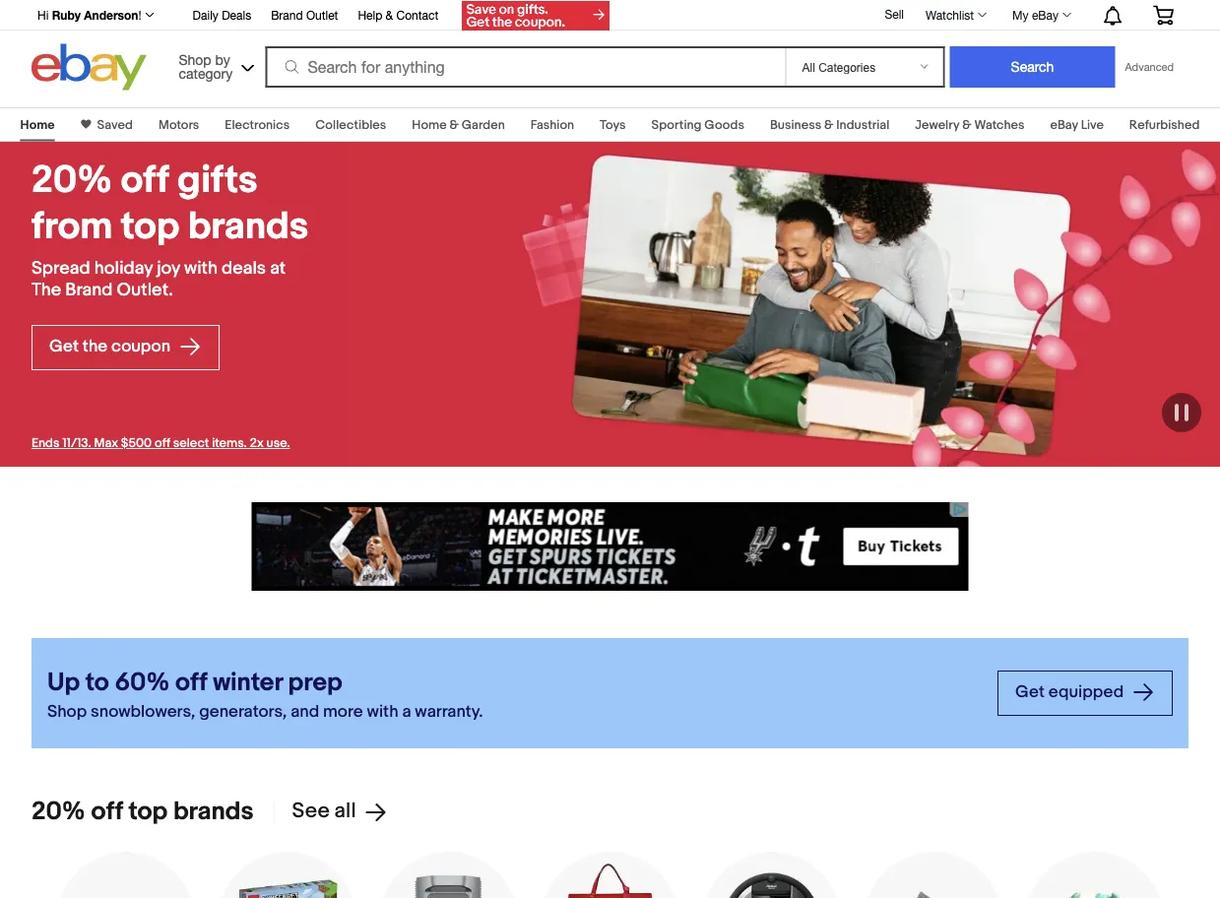 Task type: vqa. For each thing, say whether or not it's contained in the screenshot.
watching
no



Task type: describe. For each thing, give the bounding box(es) containing it.
get the coupon link
[[32, 325, 220, 370]]

business
[[770, 117, 822, 132]]

winter
[[213, 668, 283, 699]]

advanced
[[1125, 61, 1174, 73]]

daily deals
[[193, 8, 251, 22]]

advanced link
[[1116, 47, 1184, 87]]

garden
[[462, 117, 505, 132]]

more
[[323, 702, 363, 723]]

shop by category banner
[[27, 0, 1189, 96]]

watchlist link
[[915, 3, 996, 27]]

advertisement region
[[252, 502, 969, 591]]

& for home
[[450, 117, 459, 132]]

a
[[402, 702, 411, 723]]

get the coupon image
[[462, 1, 610, 31]]

daily
[[193, 8, 218, 22]]

anderson
[[84, 8, 138, 22]]

ruby
[[52, 8, 81, 22]]

1 vertical spatial brands
[[173, 796, 254, 827]]

jewelry & watches
[[915, 117, 1025, 132]]

deals
[[222, 8, 251, 22]]

equipped
[[1049, 682, 1124, 703]]

& for jewelry
[[963, 117, 972, 132]]

toys link
[[600, 117, 626, 132]]

get for 20% off gifts from top brands
[[49, 337, 79, 357]]

my
[[1013, 8, 1029, 22]]

business & industrial link
[[770, 117, 890, 132]]

with inside 20% off gifts from top brands spread holiday joy with deals at the brand outlet.
[[184, 258, 218, 279]]

collectibles link
[[315, 117, 386, 132]]

ends
[[32, 436, 60, 451]]

20% for brands
[[32, 796, 85, 827]]

collectibles
[[315, 117, 386, 132]]

see all
[[292, 799, 356, 825]]

get equipped
[[1016, 682, 1128, 703]]

sell
[[885, 7, 904, 21]]

sell link
[[876, 7, 913, 21]]

home & garden link
[[412, 117, 505, 132]]

live
[[1081, 117, 1104, 132]]

items.
[[212, 436, 247, 451]]

see
[[292, 799, 330, 825]]

open button
[[0, 0, 70, 24]]

ends 11/13. max $500 off select items. 2x use. link
[[32, 436, 290, 451]]

see all link
[[273, 799, 388, 825]]

60%
[[115, 668, 170, 699]]

shop by category button
[[170, 44, 259, 86]]

select
[[173, 436, 209, 451]]

brand outlet link
[[271, 5, 338, 27]]

1 vertical spatial top
[[129, 796, 168, 827]]

help
[[358, 8, 382, 22]]

the
[[83, 337, 108, 357]]

toys
[[600, 117, 626, 132]]

fashion link
[[531, 117, 574, 132]]

to
[[86, 668, 109, 699]]

ebay inside 20% off gifts from top brands main content
[[1051, 117, 1079, 132]]

refurbished
[[1130, 117, 1200, 132]]

holiday
[[94, 258, 153, 279]]

spread
[[32, 258, 90, 279]]

joy
[[157, 258, 180, 279]]

home for home & garden
[[412, 117, 447, 132]]

by
[[215, 51, 230, 67]]

refurbished link
[[1130, 117, 1200, 132]]

$500
[[121, 436, 152, 451]]

off inside 20% off gifts from top brands spread holiday joy with deals at the brand outlet.
[[121, 158, 169, 203]]

help & contact link
[[358, 5, 439, 27]]

with inside up to 60% off winter prep shop snowblowers, generators, and more with a warranty.
[[367, 702, 399, 723]]

category
[[179, 65, 233, 81]]

industrial
[[837, 117, 890, 132]]

brand inside account navigation
[[271, 8, 303, 22]]

the
[[32, 279, 61, 301]]

get the coupon
[[49, 337, 174, 357]]

deals
[[222, 258, 266, 279]]

max
[[94, 436, 118, 451]]

generators,
[[199, 702, 287, 723]]

use.
[[267, 436, 290, 451]]

warranty.
[[415, 702, 483, 723]]

20% off top brands
[[32, 796, 254, 827]]

ebay inside account navigation
[[1032, 8, 1059, 22]]



Task type: locate. For each thing, give the bounding box(es) containing it.
daily deals link
[[193, 5, 251, 27]]

1 vertical spatial with
[[367, 702, 399, 723]]

home & garden
[[412, 117, 505, 132]]

0 horizontal spatial get
[[49, 337, 79, 357]]

shop down up
[[47, 702, 87, 723]]

& right help
[[386, 8, 393, 22]]

shop
[[179, 51, 211, 67], [47, 702, 87, 723]]

0 vertical spatial brand
[[271, 8, 303, 22]]

goods
[[705, 117, 745, 132]]

home
[[20, 117, 55, 132], [412, 117, 447, 132]]

prep
[[288, 668, 342, 699]]

at
[[270, 258, 286, 279]]

2 20% from the top
[[32, 796, 85, 827]]

with
[[184, 258, 218, 279], [367, 702, 399, 723]]

1 horizontal spatial brand
[[271, 8, 303, 22]]

Search for anything text field
[[268, 48, 782, 86]]

0 horizontal spatial home
[[20, 117, 55, 132]]

& left garden
[[450, 117, 459, 132]]

jewelry & watches link
[[915, 117, 1025, 132]]

!
[[138, 8, 141, 22]]

motors link
[[159, 117, 199, 132]]

ends 11/13. max $500 off select items. 2x use.
[[32, 436, 290, 451]]

& right jewelry
[[963, 117, 972, 132]]

ebay left live
[[1051, 117, 1079, 132]]

home for home
[[20, 117, 55, 132]]

1 horizontal spatial home
[[412, 117, 447, 132]]

watchlist
[[926, 8, 974, 22]]

outlet
[[306, 8, 338, 22]]

sporting goods
[[652, 117, 745, 132]]

20% off top brands link
[[32, 796, 254, 827]]

motors
[[159, 117, 199, 132]]

home left 'saved' link
[[20, 117, 55, 132]]

&
[[386, 8, 393, 22], [450, 117, 459, 132], [825, 117, 834, 132], [963, 117, 972, 132]]

contact
[[397, 8, 439, 22]]

& right business
[[825, 117, 834, 132]]

20% inside 20% off gifts from top brands spread holiday joy with deals at the brand outlet.
[[32, 158, 112, 203]]

1 vertical spatial ebay
[[1051, 117, 1079, 132]]

brands
[[188, 204, 309, 250], [173, 796, 254, 827]]

get left 'the'
[[49, 337, 79, 357]]

1 horizontal spatial shop
[[179, 51, 211, 67]]

11/13.
[[62, 436, 91, 451]]

and
[[291, 702, 319, 723]]

shop inside up to 60% off winter prep shop snowblowers, generators, and more with a warranty.
[[47, 702, 87, 723]]

up
[[47, 668, 80, 699]]

top inside 20% off gifts from top brands spread holiday joy with deals at the brand outlet.
[[121, 204, 180, 250]]

0 vertical spatial with
[[184, 258, 218, 279]]

0 horizontal spatial brand
[[65, 279, 113, 301]]

0 vertical spatial shop
[[179, 51, 211, 67]]

& for business
[[825, 117, 834, 132]]

open
[[8, 3, 46, 21]]

brands inside 20% off gifts from top brands spread holiday joy with deals at the brand outlet.
[[188, 204, 309, 250]]

up to 60% off winter prep link
[[47, 667, 982, 700]]

1 horizontal spatial get
[[1016, 682, 1045, 703]]

1 20% from the top
[[32, 158, 112, 203]]

0 horizontal spatial shop
[[47, 702, 87, 723]]

coupon
[[111, 337, 171, 357]]

brand down spread
[[65, 279, 113, 301]]

business & industrial
[[770, 117, 890, 132]]

ebay
[[1032, 8, 1059, 22], [1051, 117, 1079, 132]]

None submit
[[950, 46, 1116, 88]]

top
[[121, 204, 180, 250], [129, 796, 168, 827]]

account navigation
[[27, 0, 1189, 33]]

with left the a on the left bottom
[[367, 702, 399, 723]]

shop left by
[[179, 51, 211, 67]]

hi
[[37, 8, 49, 22]]

fashion
[[531, 117, 574, 132]]

my ebay
[[1013, 8, 1059, 22]]

brand
[[271, 8, 303, 22], [65, 279, 113, 301]]

0 vertical spatial brands
[[188, 204, 309, 250]]

brands up deals
[[188, 204, 309, 250]]

brand outlet
[[271, 8, 338, 22]]

help & contact
[[358, 8, 439, 22]]

0 vertical spatial 20%
[[32, 158, 112, 203]]

all
[[334, 799, 356, 825]]

1 vertical spatial brand
[[65, 279, 113, 301]]

snowblowers,
[[91, 702, 195, 723]]

shop inside "shop by category"
[[179, 51, 211, 67]]

1 vertical spatial 20%
[[32, 796, 85, 827]]

up to 60% off winter prep shop snowblowers, generators, and more with a warranty.
[[47, 668, 483, 723]]

20% off gifts from top brands link
[[32, 158, 315, 250]]

none submit inside shop by category 'banner'
[[950, 46, 1116, 88]]

1 home from the left
[[20, 117, 55, 132]]

gifts
[[177, 158, 258, 203]]

1 vertical spatial shop
[[47, 702, 87, 723]]

20%
[[32, 158, 112, 203], [32, 796, 85, 827]]

get for up to 60% off winter prep
[[1016, 682, 1045, 703]]

2x
[[250, 436, 264, 451]]

your shopping cart image
[[1153, 5, 1175, 25]]

20% off gifts from top brands main content
[[0, 96, 1221, 898]]

hi ruby anderson !
[[37, 8, 141, 22]]

shop by category
[[179, 51, 233, 81]]

off inside up to 60% off winter prep shop snowblowers, generators, and more with a warranty.
[[175, 668, 207, 699]]

outlet.
[[117, 279, 173, 301]]

sporting
[[652, 117, 702, 132]]

ebay right my
[[1032, 8, 1059, 22]]

get equipped link
[[998, 671, 1173, 716]]

brand inside 20% off gifts from top brands spread holiday joy with deals at the brand outlet.
[[65, 279, 113, 301]]

0 vertical spatial ebay
[[1032, 8, 1059, 22]]

0 horizontal spatial with
[[184, 258, 218, 279]]

get
[[49, 337, 79, 357], [1016, 682, 1045, 703]]

20% for from
[[32, 158, 112, 203]]

2 home from the left
[[412, 117, 447, 132]]

watches
[[975, 117, 1025, 132]]

brands left see
[[173, 796, 254, 827]]

electronics link
[[225, 117, 290, 132]]

0 vertical spatial top
[[121, 204, 180, 250]]

ebay live link
[[1051, 117, 1104, 132]]

with right joy
[[184, 258, 218, 279]]

& for help
[[386, 8, 393, 22]]

1 vertical spatial get
[[1016, 682, 1045, 703]]

sporting goods link
[[652, 117, 745, 132]]

& inside account navigation
[[386, 8, 393, 22]]

saved link
[[91, 117, 133, 132]]

jewelry
[[915, 117, 960, 132]]

home left garden
[[412, 117, 447, 132]]

ebay live
[[1051, 117, 1104, 132]]

get left equipped
[[1016, 682, 1045, 703]]

electronics
[[225, 117, 290, 132]]

1 horizontal spatial with
[[367, 702, 399, 723]]

from
[[32, 204, 113, 250]]

0 vertical spatial get
[[49, 337, 79, 357]]

brand left "outlet"
[[271, 8, 303, 22]]

saved
[[97, 117, 133, 132]]



